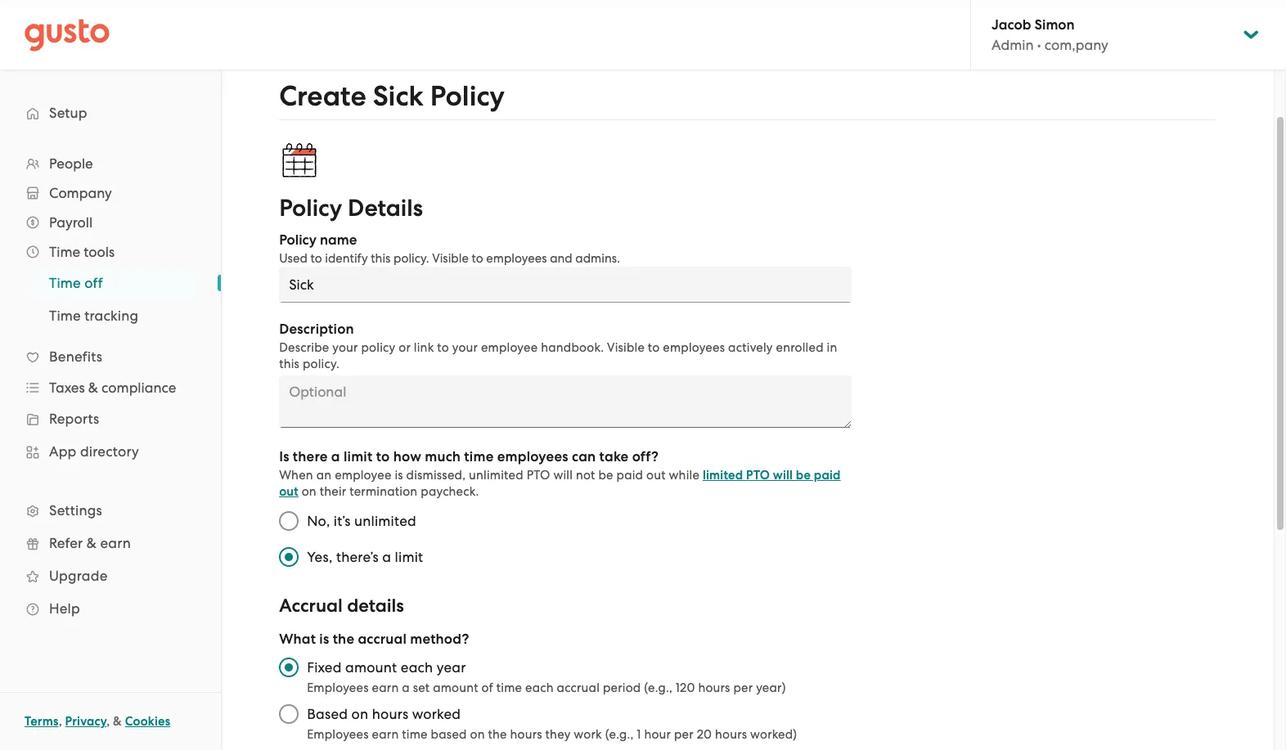 Task type: vqa. For each thing, say whether or not it's contained in the screenshot.
Create your company profile
no



Task type: locate. For each thing, give the bounding box(es) containing it.
1 vertical spatial on
[[352, 706, 369, 723]]

per left 20
[[674, 727, 694, 742]]

1 horizontal spatial this
[[371, 251, 391, 266]]

& right refer
[[87, 535, 97, 552]]

1 , from the left
[[59, 714, 62, 729]]

unlimited down termination
[[354, 513, 417, 529]]

pto
[[527, 468, 550, 483], [746, 468, 770, 483]]

earn for fixed
[[372, 681, 399, 696]]

out down the off?
[[647, 468, 666, 483]]

what is the accrual method?
[[279, 631, 469, 648]]

1 vertical spatial employees
[[663, 340, 725, 355]]

0 horizontal spatial limit
[[344, 448, 373, 466]]

0 vertical spatial on
[[302, 484, 317, 499]]

2 will from the left
[[773, 468, 793, 483]]

1 vertical spatial employees
[[307, 727, 369, 742]]

will left the "not"
[[553, 468, 573, 483]]

1 horizontal spatial is
[[395, 468, 403, 483]]

time up when an employee is dismissed, unlimited pto will not be paid out while
[[464, 448, 494, 466]]

& inside 'link'
[[87, 535, 97, 552]]

employees inside the policy name used to identify this policy. visible to employees and admins.
[[486, 251, 547, 266]]

1 horizontal spatial (e.g.,
[[644, 681, 673, 696]]

1 horizontal spatial out
[[647, 468, 666, 483]]

amount down year in the bottom left of the page
[[433, 681, 478, 696]]

employee
[[481, 340, 538, 355], [335, 468, 392, 483]]

Policy name text field
[[279, 267, 852, 303]]

fixed amount each year
[[307, 660, 466, 676]]

0 horizontal spatial a
[[331, 448, 340, 466]]

2 vertical spatial time
[[49, 308, 81, 324]]

terms , privacy , & cookies
[[25, 714, 170, 729]]

1 vertical spatial policy
[[279, 194, 342, 223]]

time right of
[[496, 681, 522, 696]]

2 pto from the left
[[746, 468, 770, 483]]

a
[[331, 448, 340, 466], [382, 549, 391, 565], [402, 681, 410, 696]]

0 horizontal spatial on
[[302, 484, 317, 499]]

details
[[348, 194, 423, 223]]

1 pto from the left
[[527, 468, 550, 483]]

and
[[550, 251, 573, 266]]

2 horizontal spatial on
[[470, 727, 485, 742]]

policy for details
[[279, 194, 342, 223]]

0 horizontal spatial will
[[553, 468, 573, 483]]

0 vertical spatial earn
[[100, 535, 131, 552]]

yes,
[[307, 549, 333, 565]]

0 vertical spatial limit
[[344, 448, 373, 466]]

2 your from the left
[[452, 340, 478, 355]]

1 vertical spatial a
[[382, 549, 391, 565]]

admin
[[992, 37, 1034, 53]]

directory
[[80, 444, 139, 460]]

time for time tracking
[[49, 308, 81, 324]]

2 vertical spatial time
[[402, 727, 428, 742]]

3 time from the top
[[49, 308, 81, 324]]

handbook.
[[541, 340, 604, 355]]

policy up name
[[279, 194, 342, 223]]

2 list from the top
[[0, 267, 221, 332]]

0 vertical spatial &
[[88, 380, 98, 396]]

1 list from the top
[[0, 149, 221, 625]]

1 horizontal spatial a
[[382, 549, 391, 565]]

a for earn
[[402, 681, 410, 696]]

time down worked
[[402, 727, 428, 742]]

per
[[734, 681, 753, 696], [674, 727, 694, 742]]

1 horizontal spatial paid
[[814, 468, 841, 483]]

policy up used
[[279, 232, 317, 249]]

1 horizontal spatial pto
[[746, 468, 770, 483]]

time tools
[[49, 244, 115, 260]]

employees left the and
[[486, 251, 547, 266]]

help link
[[16, 594, 205, 624]]

& inside dropdown button
[[88, 380, 98, 396]]

1 horizontal spatial your
[[452, 340, 478, 355]]

2 vertical spatial policy
[[279, 232, 317, 249]]

policy right sick
[[430, 79, 505, 113]]

to
[[310, 251, 322, 266], [472, 251, 483, 266], [437, 340, 449, 355], [648, 340, 660, 355], [376, 448, 390, 466]]

accrual details
[[279, 595, 404, 617]]

limit for there's
[[395, 549, 423, 565]]

0 vertical spatial a
[[331, 448, 340, 466]]

0 vertical spatial amount
[[345, 660, 397, 676]]

visible inside description describe your policy or link to your employee handbook. visible to employees actively enrolled in this policy.
[[607, 340, 645, 355]]

1 horizontal spatial will
[[773, 468, 793, 483]]

hours left they
[[510, 727, 542, 742]]

when
[[279, 468, 313, 483]]

accrual
[[279, 595, 343, 617]]

0 vertical spatial each
[[401, 660, 433, 676]]

1 horizontal spatial amount
[[433, 681, 478, 696]]

2 vertical spatial employees
[[497, 448, 569, 466]]

link
[[414, 340, 434, 355]]

payroll button
[[16, 208, 205, 237]]

0 vertical spatial time
[[49, 244, 80, 260]]

1 horizontal spatial each
[[525, 681, 554, 696]]

your left policy
[[332, 340, 358, 355]]

cookies
[[125, 714, 170, 729]]

0 horizontal spatial (e.g.,
[[605, 727, 634, 742]]

period
[[603, 681, 641, 696]]

0 horizontal spatial be
[[599, 468, 613, 483]]

policy
[[430, 79, 505, 113], [279, 194, 342, 223], [279, 232, 317, 249]]

work
[[574, 727, 602, 742]]

1 horizontal spatial limit
[[395, 549, 423, 565]]

0 vertical spatial out
[[647, 468, 666, 483]]

on right the based at the bottom left of page
[[352, 706, 369, 723]]

1 vertical spatial time
[[49, 275, 81, 291]]

set
[[413, 681, 430, 696]]

year)
[[756, 681, 786, 696]]

on
[[302, 484, 317, 499], [352, 706, 369, 723], [470, 727, 485, 742]]

take
[[600, 448, 629, 466]]

name
[[320, 232, 357, 249]]

identify
[[325, 251, 368, 266]]

is
[[395, 468, 403, 483], [319, 631, 329, 648]]

time for time tools
[[49, 244, 80, 260]]

2 vertical spatial a
[[402, 681, 410, 696]]

their
[[320, 484, 346, 499]]

2 vertical spatial earn
[[372, 727, 399, 742]]

1 will from the left
[[553, 468, 573, 483]]

time inside dropdown button
[[49, 244, 80, 260]]

2 be from the left
[[796, 468, 811, 483]]

2 horizontal spatial time
[[496, 681, 522, 696]]

the down of
[[488, 727, 507, 742]]

0 vertical spatial (e.g.,
[[644, 681, 673, 696]]

will right 'limited'
[[773, 468, 793, 483]]

0 horizontal spatial accrual
[[358, 631, 407, 648]]

unlimited
[[469, 468, 524, 483], [354, 513, 417, 529]]

based
[[307, 706, 348, 723]]

1 vertical spatial accrual
[[557, 681, 600, 696]]

1 vertical spatial unlimited
[[354, 513, 417, 529]]

0 horizontal spatial your
[[332, 340, 358, 355]]

on right based
[[470, 727, 485, 742]]

of
[[482, 681, 493, 696]]

employees up limited pto will be paid out at the bottom of the page
[[497, 448, 569, 466]]

pto right 'limited'
[[746, 468, 770, 483]]

0 horizontal spatial per
[[674, 727, 694, 742]]

a right there's
[[382, 549, 391, 565]]

accrual
[[358, 631, 407, 648], [557, 681, 600, 696]]

each up set
[[401, 660, 433, 676]]

1 vertical spatial amount
[[433, 681, 478, 696]]

this down describe
[[279, 357, 300, 372]]

1 vertical spatial earn
[[372, 681, 399, 696]]

when an employee is dismissed, unlimited pto will not be paid out while
[[279, 468, 700, 483]]

Yes, there's a limit radio
[[271, 539, 307, 575]]

0 horizontal spatial the
[[333, 631, 354, 648]]

a for there's
[[382, 549, 391, 565]]

policy.
[[394, 251, 429, 266], [303, 357, 340, 372]]

0 horizontal spatial this
[[279, 357, 300, 372]]

0 vertical spatial employees
[[486, 251, 547, 266]]

each
[[401, 660, 433, 676], [525, 681, 554, 696]]

1 horizontal spatial the
[[488, 727, 507, 742]]

1 vertical spatial limit
[[395, 549, 423, 565]]

0 vertical spatial policy.
[[394, 251, 429, 266]]

0 horizontal spatial policy.
[[303, 357, 340, 372]]

admins.
[[576, 251, 620, 266]]

policy. down details
[[394, 251, 429, 266]]

1
[[637, 727, 641, 742]]

limited pto will be paid out
[[279, 468, 841, 499]]

list
[[0, 149, 221, 625], [0, 267, 221, 332]]

0 horizontal spatial each
[[401, 660, 433, 676]]

on down when
[[302, 484, 317, 499]]

,
[[59, 714, 62, 729], [107, 714, 110, 729]]

setup link
[[16, 98, 205, 128]]

termination
[[350, 484, 418, 499]]

list containing people
[[0, 149, 221, 625]]

1 vertical spatial visible
[[607, 340, 645, 355]]

time for time off
[[49, 275, 81, 291]]

taxes & compliance
[[49, 380, 176, 396]]

out inside limited pto will be paid out
[[279, 484, 299, 499]]

a left set
[[402, 681, 410, 696]]

& right 'taxes' in the bottom left of the page
[[88, 380, 98, 396]]

amount down the what is the accrual method?
[[345, 660, 397, 676]]

1 employees from the top
[[307, 681, 369, 696]]

be right 'limited'
[[796, 468, 811, 483]]

1 vertical spatial this
[[279, 357, 300, 372]]

policy inside the policy name used to identify this policy. visible to employees and admins.
[[279, 232, 317, 249]]

a up "an"
[[331, 448, 340, 466]]

refer & earn
[[49, 535, 131, 552]]

time down payroll
[[49, 244, 80, 260]]

employees
[[486, 251, 547, 266], [663, 340, 725, 355], [497, 448, 569, 466]]

limit for there
[[344, 448, 373, 466]]

1 horizontal spatial policy.
[[394, 251, 429, 266]]

2 , from the left
[[107, 714, 110, 729]]

1 time from the top
[[49, 244, 80, 260]]

is right what
[[319, 631, 329, 648]]

the down accrual details
[[333, 631, 354, 648]]

time left the off
[[49, 275, 81, 291]]

time down time off
[[49, 308, 81, 324]]

2 vertical spatial on
[[470, 727, 485, 742]]

employee up termination
[[335, 468, 392, 483]]

dismissed,
[[406, 468, 466, 483]]

out down when
[[279, 484, 299, 499]]

, left the cookies 'button'
[[107, 714, 110, 729]]

there's
[[336, 549, 379, 565]]

employee left the handbook.
[[481, 340, 538, 355]]

2 employees from the top
[[307, 727, 369, 742]]

employees for based
[[307, 727, 369, 742]]

this right identify
[[371, 251, 391, 266]]

, left privacy link
[[59, 714, 62, 729]]

benefits link
[[16, 342, 205, 372]]

limit up their
[[344, 448, 373, 466]]

an
[[316, 468, 332, 483]]

0 vertical spatial visible
[[432, 251, 469, 266]]

per left year)
[[734, 681, 753, 696]]

1 horizontal spatial accrual
[[557, 681, 600, 696]]

0 vertical spatial this
[[371, 251, 391, 266]]

in
[[827, 340, 838, 355]]

2 paid from the left
[[814, 468, 841, 483]]

2 time from the top
[[49, 275, 81, 291]]

earn down settings link
[[100, 535, 131, 552]]

0 horizontal spatial pto
[[527, 468, 550, 483]]

pto left the "not"
[[527, 468, 550, 483]]

this
[[371, 251, 391, 266], [279, 357, 300, 372]]

0 vertical spatial time
[[464, 448, 494, 466]]

earn down "fixed amount each year" at the left
[[372, 681, 399, 696]]

worked)
[[750, 727, 797, 742]]

be down take
[[599, 468, 613, 483]]

1 vertical spatial out
[[279, 484, 299, 499]]

policy details
[[279, 194, 423, 223]]

employees down "fixed"
[[307, 681, 369, 696]]

2 horizontal spatial a
[[402, 681, 410, 696]]

your
[[332, 340, 358, 355], [452, 340, 478, 355]]

0 horizontal spatial out
[[279, 484, 299, 499]]

& left 'cookies'
[[113, 714, 122, 729]]

0 horizontal spatial time
[[402, 727, 428, 742]]

1 horizontal spatial employee
[[481, 340, 538, 355]]

1 vertical spatial employee
[[335, 468, 392, 483]]

hours
[[698, 681, 730, 696], [372, 706, 409, 723], [510, 727, 542, 742], [715, 727, 747, 742]]

1 horizontal spatial per
[[734, 681, 753, 696]]

(e.g., left 1
[[605, 727, 634, 742]]

1 horizontal spatial visible
[[607, 340, 645, 355]]

employees down the based at the bottom left of page
[[307, 727, 369, 742]]

company
[[49, 185, 112, 201]]

(e.g., left 120
[[644, 681, 673, 696]]

(e.g.,
[[644, 681, 673, 696], [605, 727, 634, 742]]

1 vertical spatial is
[[319, 631, 329, 648]]

0 horizontal spatial amount
[[345, 660, 397, 676]]

0 horizontal spatial ,
[[59, 714, 62, 729]]

earn down based on hours worked
[[372, 727, 399, 742]]

each up employees earn time based on the hours they work (e.g., 1 hour per 20 hours worked)
[[525, 681, 554, 696]]

list containing time off
[[0, 267, 221, 332]]

0 vertical spatial employee
[[481, 340, 538, 355]]

1 vertical spatial per
[[674, 727, 694, 742]]

1 horizontal spatial time
[[464, 448, 494, 466]]

1 vertical spatial &
[[87, 535, 97, 552]]

limited
[[703, 468, 743, 483]]

home image
[[25, 18, 110, 51]]

unlimited down is there a limit to how much time employees can take off? in the bottom of the page
[[469, 468, 524, 483]]

1 horizontal spatial be
[[796, 468, 811, 483]]

refer & earn link
[[16, 529, 205, 558]]

limited pto will be paid out link
[[279, 468, 841, 499]]

0 horizontal spatial paid
[[617, 468, 643, 483]]

accrual up "fixed amount each year" at the left
[[358, 631, 407, 648]]

0 vertical spatial is
[[395, 468, 403, 483]]

time
[[49, 244, 80, 260], [49, 275, 81, 291], [49, 308, 81, 324]]

hours right 120
[[698, 681, 730, 696]]

1 vertical spatial policy.
[[303, 357, 340, 372]]

policy. down describe
[[303, 357, 340, 372]]

employees left actively
[[663, 340, 725, 355]]

accrual left period
[[557, 681, 600, 696]]

pto inside limited pto will be paid out
[[746, 468, 770, 483]]

your right the link
[[452, 340, 478, 355]]

Description text field
[[279, 376, 852, 428]]

is up on their termination paycheck.
[[395, 468, 403, 483]]

limit right there's
[[395, 549, 423, 565]]

0 horizontal spatial visible
[[432, 251, 469, 266]]

fixed
[[307, 660, 342, 676]]

com,pany
[[1045, 37, 1109, 53]]

0 vertical spatial employees
[[307, 681, 369, 696]]

hour
[[644, 727, 671, 742]]

policy. inside description describe your policy or link to your employee handbook. visible to employees actively enrolled in this policy.
[[303, 357, 340, 372]]



Task type: describe. For each thing, give the bounding box(es) containing it.
help
[[49, 601, 80, 617]]

on their termination paycheck.
[[299, 484, 479, 499]]

paid inside limited pto will be paid out
[[814, 468, 841, 483]]

20
[[697, 727, 712, 742]]

0 horizontal spatial employee
[[335, 468, 392, 483]]

people
[[49, 155, 93, 172]]

there
[[293, 448, 328, 466]]

refer
[[49, 535, 83, 552]]

0 horizontal spatial unlimited
[[354, 513, 417, 529]]

details
[[347, 595, 404, 617]]

0 vertical spatial accrual
[[358, 631, 407, 648]]

No, it's unlimited radio
[[271, 503, 307, 539]]

2 vertical spatial &
[[113, 714, 122, 729]]

hours right 20
[[715, 727, 747, 742]]

jacob simon admin • com,pany
[[992, 16, 1109, 53]]

gusto navigation element
[[0, 70, 221, 651]]

120
[[676, 681, 695, 696]]

1 be from the left
[[599, 468, 613, 483]]

year
[[437, 660, 466, 676]]

0 vertical spatial the
[[333, 631, 354, 648]]

they
[[545, 727, 571, 742]]

people button
[[16, 149, 205, 178]]

settings
[[49, 502, 102, 519]]

privacy
[[65, 714, 107, 729]]

it's
[[334, 513, 351, 529]]

off?
[[632, 448, 659, 466]]

0 vertical spatial policy
[[430, 79, 505, 113]]

no,
[[307, 513, 330, 529]]

paycheck.
[[421, 484, 479, 499]]

setup
[[49, 105, 87, 121]]

employees for fixed
[[307, 681, 369, 696]]

policy for name
[[279, 232, 317, 249]]

1 your from the left
[[332, 340, 358, 355]]

a for there
[[331, 448, 340, 466]]

Fixed amount each year radio
[[271, 650, 307, 686]]

app directory link
[[16, 437, 205, 466]]

off
[[85, 275, 103, 291]]

tracking
[[85, 308, 138, 324]]

1 vertical spatial (e.g.,
[[605, 727, 634, 742]]

policy. inside the policy name used to identify this policy. visible to employees and admins.
[[394, 251, 429, 266]]

terms
[[25, 714, 59, 729]]

description describe your policy or link to your employee handbook. visible to employees actively enrolled in this policy.
[[279, 321, 838, 372]]

what
[[279, 631, 316, 648]]

will inside limited pto will be paid out
[[773, 468, 793, 483]]

taxes
[[49, 380, 85, 396]]

yes, there's a limit
[[307, 549, 423, 565]]

Based on hours worked radio
[[271, 696, 307, 732]]

time off
[[49, 275, 103, 291]]

& for earn
[[87, 535, 97, 552]]

& for compliance
[[88, 380, 98, 396]]

description
[[279, 321, 354, 338]]

or
[[399, 340, 411, 355]]

cookies button
[[125, 712, 170, 732]]

1 paid from the left
[[617, 468, 643, 483]]

earn for based
[[372, 727, 399, 742]]

0 horizontal spatial is
[[319, 631, 329, 648]]

much
[[425, 448, 461, 466]]

is there a limit to how much time employees can take off?
[[279, 448, 659, 466]]

terms link
[[25, 714, 59, 729]]

1 vertical spatial the
[[488, 727, 507, 742]]

time tracking link
[[29, 301, 205, 331]]

compliance
[[102, 380, 176, 396]]

app
[[49, 444, 77, 460]]

upgrade
[[49, 568, 108, 584]]

company button
[[16, 178, 205, 208]]

earn inside 'link'
[[100, 535, 131, 552]]

time tracking
[[49, 308, 138, 324]]

based
[[431, 727, 467, 742]]

hours left worked
[[372, 706, 409, 723]]

1 horizontal spatial unlimited
[[469, 468, 524, 483]]

policy name used to identify this policy. visible to employees and admins.
[[279, 232, 620, 266]]

employees earn a set amount of time each accrual period (e.g., 120 hours per year)
[[307, 681, 786, 696]]

settings link
[[16, 496, 205, 525]]

create
[[279, 79, 366, 113]]

employees earn time based on the hours they work (e.g., 1 hour per 20 hours worked)
[[307, 727, 797, 742]]

can
[[572, 448, 596, 466]]

tools
[[84, 244, 115, 260]]

simon
[[1035, 16, 1075, 34]]

jacob
[[992, 16, 1031, 34]]

how
[[393, 448, 421, 466]]

•
[[1037, 37, 1041, 53]]

visible inside the policy name used to identify this policy. visible to employees and admins.
[[432, 251, 469, 266]]

this inside the policy name used to identify this policy. visible to employees and admins.
[[371, 251, 391, 266]]

taxes & compliance button
[[16, 373, 205, 403]]

reports link
[[16, 404, 205, 434]]

method?
[[410, 631, 469, 648]]

based on hours worked
[[307, 706, 461, 723]]

describe
[[279, 340, 329, 355]]

enrolled
[[776, 340, 824, 355]]

0 vertical spatial per
[[734, 681, 753, 696]]

employee inside description describe your policy or link to your employee handbook. visible to employees actively enrolled in this policy.
[[481, 340, 538, 355]]

employees inside description describe your policy or link to your employee handbook. visible to employees actively enrolled in this policy.
[[663, 340, 725, 355]]

1 vertical spatial time
[[496, 681, 522, 696]]

payroll
[[49, 214, 93, 231]]

1 horizontal spatial on
[[352, 706, 369, 723]]

time tools button
[[16, 237, 205, 267]]

used
[[279, 251, 308, 266]]

upgrade link
[[16, 561, 205, 591]]

benefits
[[49, 349, 102, 365]]

policy
[[361, 340, 396, 355]]

is
[[279, 448, 289, 466]]

while
[[669, 468, 700, 483]]

be inside limited pto will be paid out
[[796, 468, 811, 483]]

reports
[[49, 411, 99, 427]]

this inside description describe your policy or link to your employee handbook. visible to employees actively enrolled in this policy.
[[279, 357, 300, 372]]

1 vertical spatial each
[[525, 681, 554, 696]]



